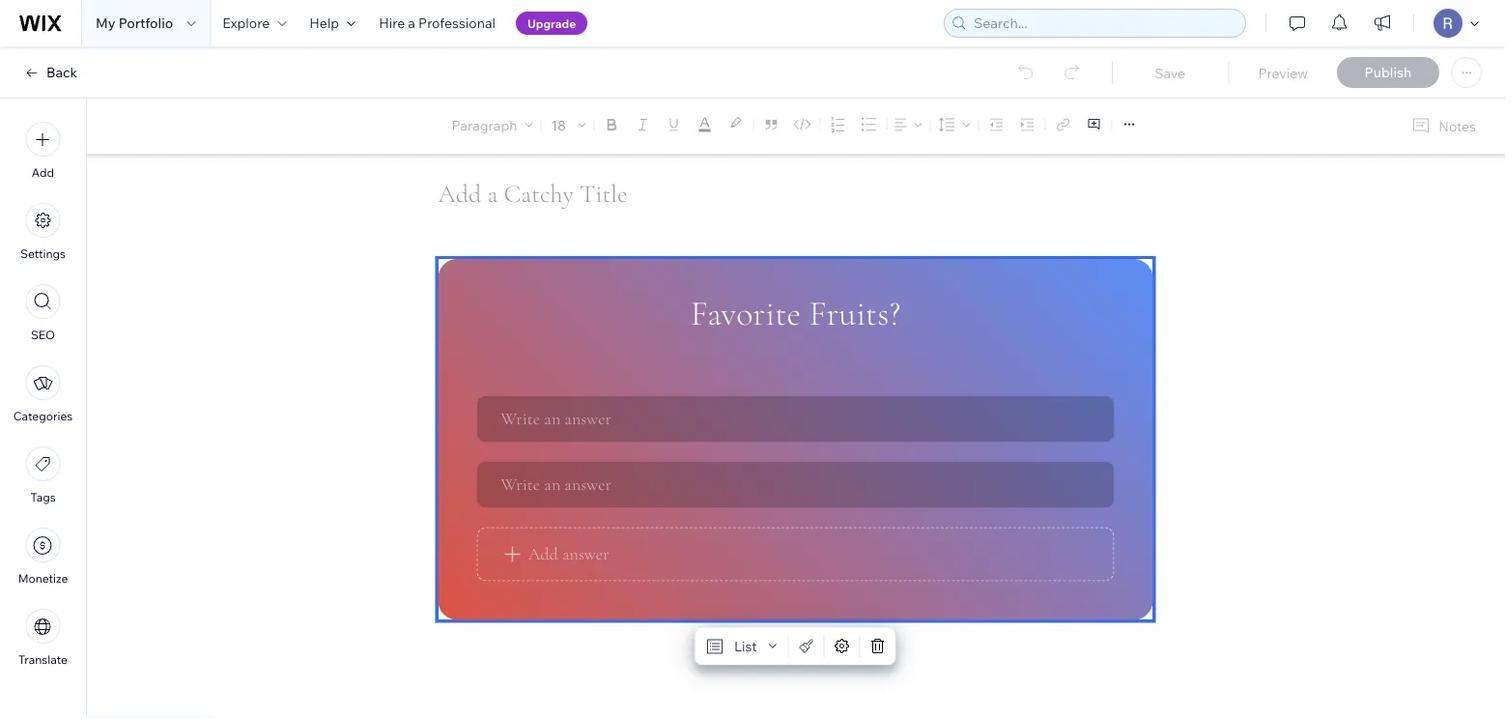 Task type: vqa. For each thing, say whether or not it's contained in the screenshot.
"Translate" button on the bottom of page
yes



Task type: locate. For each thing, give the bounding box(es) containing it.
back
[[46, 64, 77, 81]]

add left answer
[[528, 544, 558, 564]]

answer
[[562, 544, 609, 564]]

list
[[734, 638, 757, 654]]

tags button
[[26, 446, 60, 504]]

Favorite Fruits? text field
[[477, 293, 1115, 376]]

portfolio
[[119, 14, 173, 31]]

add answer button
[[477, 527, 1115, 581]]

Search... field
[[968, 10, 1240, 37]]

1 vertical spatial add
[[528, 544, 558, 564]]

1 horizontal spatial add
[[528, 544, 558, 564]]

settings button
[[20, 203, 66, 261]]

help
[[310, 14, 339, 31]]

upgrade button
[[516, 12, 588, 35]]

paragraph
[[452, 116, 517, 133]]

add for add answer
[[528, 544, 558, 564]]

Add a Catchy Title text field
[[438, 179, 1139, 210]]

add
[[32, 165, 54, 180], [528, 544, 558, 564]]

upgrade
[[528, 16, 576, 30]]

categories button
[[13, 365, 73, 423]]

categories
[[13, 409, 73, 423]]

notes
[[1439, 117, 1477, 134]]

0 horizontal spatial add
[[32, 165, 54, 180]]

translate
[[18, 652, 68, 667]]

add up settings "button" at the left of page
[[32, 165, 54, 180]]

0 vertical spatial add
[[32, 165, 54, 180]]

menu
[[0, 110, 86, 678]]

my
[[96, 14, 115, 31]]



Task type: describe. For each thing, give the bounding box(es) containing it.
Write an answer text field
[[477, 396, 1115, 442]]

monetize button
[[18, 528, 68, 586]]

monetize
[[18, 571, 68, 586]]

professional
[[419, 14, 496, 31]]

seo button
[[26, 284, 60, 342]]

paragraph button
[[448, 111, 537, 138]]

Write an answer text field
[[477, 461, 1115, 508]]

hire a professional link
[[367, 0, 507, 46]]

translate button
[[18, 609, 68, 667]]

hire a professional
[[379, 14, 496, 31]]

seo
[[31, 328, 55, 342]]

back button
[[23, 64, 77, 81]]

tags
[[30, 490, 56, 504]]

settings
[[20, 246, 66, 261]]

notes button
[[1404, 113, 1483, 139]]

menu containing add
[[0, 110, 86, 678]]

help button
[[298, 0, 367, 46]]

add button
[[26, 122, 60, 180]]

a
[[408, 14, 416, 31]]

list button
[[700, 632, 784, 659]]

my portfolio
[[96, 14, 173, 31]]

add for add
[[32, 165, 54, 180]]

explore
[[223, 14, 270, 31]]

hire
[[379, 14, 405, 31]]

add answer
[[528, 544, 609, 564]]



